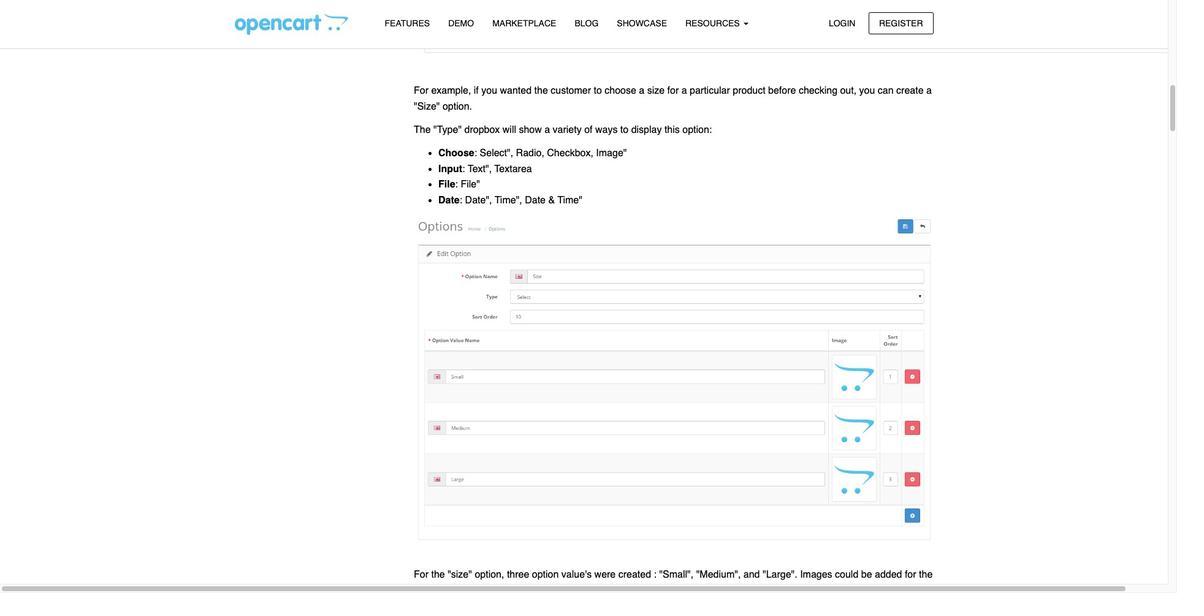 Task type: vqa. For each thing, say whether or not it's contained in the screenshot.
left Also
no



Task type: locate. For each thing, give the bounding box(es) containing it.
for for for the "size" option, three option value's were created : "small", "medium", and "large". images could be added for the option, but since it is referring to size the option value name will suffice. if the option was "color", having images of th
[[414, 570, 429, 581]]

of left ways
[[584, 124, 593, 136]]

to right ways
[[620, 124, 629, 136]]

:
[[474, 148, 477, 159], [462, 164, 465, 175], [455, 179, 458, 190], [460, 195, 462, 206], [654, 570, 657, 581]]

1 vertical spatial for
[[905, 570, 916, 581]]

date
[[438, 195, 460, 206], [525, 195, 546, 206]]

wanted
[[500, 85, 532, 96]]

name
[[648, 585, 672, 594]]

option down were
[[592, 585, 619, 594]]

the
[[534, 85, 548, 96], [431, 570, 445, 581], [919, 570, 933, 581], [576, 585, 589, 594], [733, 585, 747, 594]]

1 vertical spatial option,
[[414, 585, 443, 594]]

0 horizontal spatial option
[[532, 570, 559, 581]]

date down file
[[438, 195, 460, 206]]

ways
[[595, 124, 618, 136]]

1 vertical spatial to
[[620, 124, 629, 136]]

blog
[[575, 18, 599, 28]]

1 horizontal spatial will
[[675, 585, 689, 594]]

for up "size" on the top
[[414, 85, 429, 96]]

customer
[[551, 85, 591, 96]]

0 vertical spatial option,
[[475, 570, 504, 581]]

for left "size"
[[414, 570, 429, 581]]

will inside 'for the "size" option, three option value's were created : "small", "medium", and "large". images could be added for the option, but since it is referring to size the option value name will suffice. if the option was "color", having images of th'
[[675, 585, 689, 594]]

the inside 'for example, if you wanted the customer to choose a size for a particular product before checking out, you can create a "size" option.'
[[534, 85, 548, 96]]

2 vertical spatial to
[[545, 585, 553, 594]]

of down added
[[901, 585, 909, 594]]

1 for from the top
[[414, 85, 429, 96]]

look options image
[[414, 0, 1177, 76]]

for
[[667, 85, 679, 96], [905, 570, 916, 581]]

option down and
[[750, 585, 777, 594]]

"large".
[[763, 570, 798, 581]]

to left the choose
[[594, 85, 602, 96]]

"medium",
[[696, 570, 741, 581]]

option, up 'it'
[[475, 570, 504, 581]]

since
[[462, 585, 485, 594]]

the left "size"
[[431, 570, 445, 581]]

to inside 'for the "size" option, three option value's were created : "small", "medium", and "large". images could be added for the option, but since it is referring to size the option value name will suffice. if the option was "color", having images of th'
[[545, 585, 553, 594]]

will left the show
[[503, 124, 516, 136]]

size
[[647, 85, 665, 96], [556, 585, 573, 594]]

1 vertical spatial size
[[556, 585, 573, 594]]

0 horizontal spatial size
[[556, 585, 573, 594]]

if
[[725, 585, 731, 594]]

0 vertical spatial to
[[594, 85, 602, 96]]

to
[[594, 85, 602, 96], [620, 124, 629, 136], [545, 585, 553, 594]]

for
[[414, 85, 429, 96], [414, 570, 429, 581]]

size down the 'value's'
[[556, 585, 573, 594]]

0 vertical spatial of
[[584, 124, 593, 136]]

was
[[779, 585, 797, 594]]

0 vertical spatial for
[[414, 85, 429, 96]]

0 vertical spatial size
[[647, 85, 665, 96]]

for left particular
[[667, 85, 679, 96]]

2 date from the left
[[525, 195, 546, 206]]

option up referring
[[532, 570, 559, 581]]

option
[[532, 570, 559, 581], [592, 585, 619, 594], [750, 585, 777, 594]]

0 horizontal spatial will
[[503, 124, 516, 136]]

1 horizontal spatial for
[[905, 570, 916, 581]]

time",
[[495, 195, 522, 206]]

were
[[595, 570, 616, 581]]

this
[[665, 124, 680, 136]]

will down "small",
[[675, 585, 689, 594]]

time"
[[558, 195, 582, 206]]

if
[[474, 85, 479, 96]]

but
[[446, 585, 460, 594]]

1 vertical spatial for
[[414, 570, 429, 581]]

for inside 'for the "size" option, three option value's were created : "small", "medium", and "large". images could be added for the option, but since it is referring to size the option value name will suffice. if the option was "color", having images of th'
[[414, 570, 429, 581]]

date left &
[[525, 195, 546, 206]]

input
[[438, 164, 462, 175]]

date",
[[465, 195, 492, 206]]

1 horizontal spatial of
[[901, 585, 909, 594]]

option,
[[475, 570, 504, 581], [414, 585, 443, 594]]

0 vertical spatial for
[[667, 85, 679, 96]]

dropbox
[[464, 124, 500, 136]]

1 horizontal spatial you
[[859, 85, 875, 96]]

2 horizontal spatial option
[[750, 585, 777, 594]]

2 for from the top
[[414, 570, 429, 581]]

opencart - open source shopping cart solution image
[[235, 13, 348, 35]]

a
[[639, 85, 645, 96], [682, 85, 687, 96], [927, 85, 932, 96], [545, 124, 550, 136]]

you right if in the top left of the page
[[482, 85, 497, 96]]

size right the choose
[[647, 85, 665, 96]]

before
[[768, 85, 796, 96]]

0 horizontal spatial to
[[545, 585, 553, 594]]

for inside 'for example, if you wanted the customer to choose a size for a particular product before checking out, you can create a "size" option.'
[[414, 85, 429, 96]]

: inside 'for the "size" option, three option value's were created : "small", "medium", and "large". images could be added for the option, but since it is referring to size the option value name will suffice. if the option was "color", having images of th'
[[654, 570, 657, 581]]

resources link
[[676, 13, 758, 34]]

images
[[867, 585, 899, 594]]

1 horizontal spatial to
[[594, 85, 602, 96]]

look options size image
[[414, 216, 934, 560]]

the right wanted
[[534, 85, 548, 96]]

1 horizontal spatial size
[[647, 85, 665, 96]]

having
[[835, 585, 864, 594]]

you
[[482, 85, 497, 96], [859, 85, 875, 96]]

0 horizontal spatial you
[[482, 85, 497, 96]]

create
[[897, 85, 924, 96]]

of
[[584, 124, 593, 136], [901, 585, 909, 594]]

to right referring
[[545, 585, 553, 594]]

referring
[[506, 585, 542, 594]]

variety
[[553, 124, 582, 136]]

image"
[[596, 148, 627, 159]]

the right added
[[919, 570, 933, 581]]

0 horizontal spatial date
[[438, 195, 460, 206]]

a left particular
[[682, 85, 687, 96]]

: up name
[[654, 570, 657, 581]]

value
[[622, 585, 645, 594]]

a right create
[[927, 85, 932, 96]]

option, left "but"
[[414, 585, 443, 594]]

option.
[[443, 101, 472, 112]]

text",
[[468, 164, 492, 175]]

for right added
[[905, 570, 916, 581]]

you left can
[[859, 85, 875, 96]]

will
[[503, 124, 516, 136], [675, 585, 689, 594]]

"size"
[[448, 570, 472, 581]]

0 horizontal spatial option,
[[414, 585, 443, 594]]

features
[[385, 18, 430, 28]]

of inside 'for the "size" option, three option value's were created : "small", "medium", and "large". images could be added for the option, but since it is referring to size the option value name will suffice. if the option was "color", having images of th'
[[901, 585, 909, 594]]

0 horizontal spatial for
[[667, 85, 679, 96]]

option:
[[683, 124, 712, 136]]

1 horizontal spatial date
[[525, 195, 546, 206]]

1 vertical spatial will
[[675, 585, 689, 594]]

1 vertical spatial of
[[901, 585, 909, 594]]

the "type" dropbox will show a variety of ways to display this option:
[[414, 124, 712, 136]]

be
[[861, 570, 872, 581]]



Task type: describe. For each thing, give the bounding box(es) containing it.
login link
[[819, 12, 866, 34]]

checkbox,
[[547, 148, 593, 159]]

it
[[488, 585, 493, 594]]

three
[[507, 570, 529, 581]]

1 date from the left
[[438, 195, 460, 206]]

textarea
[[495, 164, 532, 175]]

the down the 'value's'
[[576, 585, 589, 594]]

can
[[878, 85, 894, 96]]

show
[[519, 124, 542, 136]]

images
[[800, 570, 832, 581]]

radio,
[[516, 148, 544, 159]]

product
[[733, 85, 766, 96]]

login
[[829, 18, 856, 28]]

display
[[631, 124, 662, 136]]

for inside 'for example, if you wanted the customer to choose a size for a particular product before checking out, you can create a "size" option.'
[[667, 85, 679, 96]]

and
[[744, 570, 760, 581]]

"size"
[[414, 101, 440, 112]]

example,
[[431, 85, 471, 96]]

showcase
[[617, 18, 667, 28]]

select",
[[480, 148, 513, 159]]

resources
[[686, 18, 742, 28]]

size inside 'for example, if you wanted the customer to choose a size for a particular product before checking out, you can create a "size" option.'
[[647, 85, 665, 96]]

is
[[496, 585, 503, 594]]

for example, if you wanted the customer to choose a size for a particular product before checking out, you can create a "size" option.
[[414, 85, 932, 112]]

the
[[414, 124, 431, 136]]

demo
[[448, 18, 474, 28]]

choose : select", radio, checkbox, image" input : text", textarea file : file" date : date", time", date & time"
[[438, 148, 627, 206]]

: left file"
[[455, 179, 458, 190]]

size inside 'for the "size" option, three option value's were created : "small", "medium", and "large". images could be added for the option, but since it is referring to size the option value name will suffice. if the option was "color", having images of th'
[[556, 585, 573, 594]]

"type"
[[434, 124, 462, 136]]

: left 'date",'
[[460, 195, 462, 206]]

for the "size" option, three option value's were created : "small", "medium", and "large". images could be added for the option, but since it is referring to size the option value name will suffice. if the option was "color", having images of th
[[414, 570, 933, 594]]

1 you from the left
[[482, 85, 497, 96]]

file"
[[461, 179, 480, 190]]

could
[[835, 570, 859, 581]]

1 horizontal spatial option
[[592, 585, 619, 594]]

particular
[[690, 85, 730, 96]]

"color",
[[799, 585, 833, 594]]

the right 'if'
[[733, 585, 747, 594]]

created
[[619, 570, 651, 581]]

register
[[879, 18, 923, 28]]

0 vertical spatial will
[[503, 124, 516, 136]]

0 horizontal spatial of
[[584, 124, 593, 136]]

1 horizontal spatial option,
[[475, 570, 504, 581]]

a right the show
[[545, 124, 550, 136]]

features link
[[376, 13, 439, 34]]

suffice.
[[691, 585, 723, 594]]

value's
[[562, 570, 592, 581]]

marketplace
[[492, 18, 556, 28]]

out,
[[840, 85, 857, 96]]

checking
[[799, 85, 838, 96]]

marketplace link
[[483, 13, 566, 34]]

: left text",
[[462, 164, 465, 175]]

register link
[[869, 12, 934, 34]]

choose
[[438, 148, 474, 159]]

showcase link
[[608, 13, 676, 34]]

2 you from the left
[[859, 85, 875, 96]]

"small",
[[659, 570, 694, 581]]

blog link
[[566, 13, 608, 34]]

a right the choose
[[639, 85, 645, 96]]

added
[[875, 570, 902, 581]]

2 horizontal spatial to
[[620, 124, 629, 136]]

to inside 'for example, if you wanted the customer to choose a size for a particular product before checking out, you can create a "size" option.'
[[594, 85, 602, 96]]

choose
[[605, 85, 636, 96]]

demo link
[[439, 13, 483, 34]]

for inside 'for the "size" option, three option value's were created : "small", "medium", and "large". images could be added for the option, but since it is referring to size the option value name will suffice. if the option was "color", having images of th'
[[905, 570, 916, 581]]

: up text",
[[474, 148, 477, 159]]

&
[[548, 195, 555, 206]]

for for for example, if you wanted the customer to choose a size for a particular product before checking out, you can create a "size" option.
[[414, 85, 429, 96]]

file
[[438, 179, 455, 190]]



